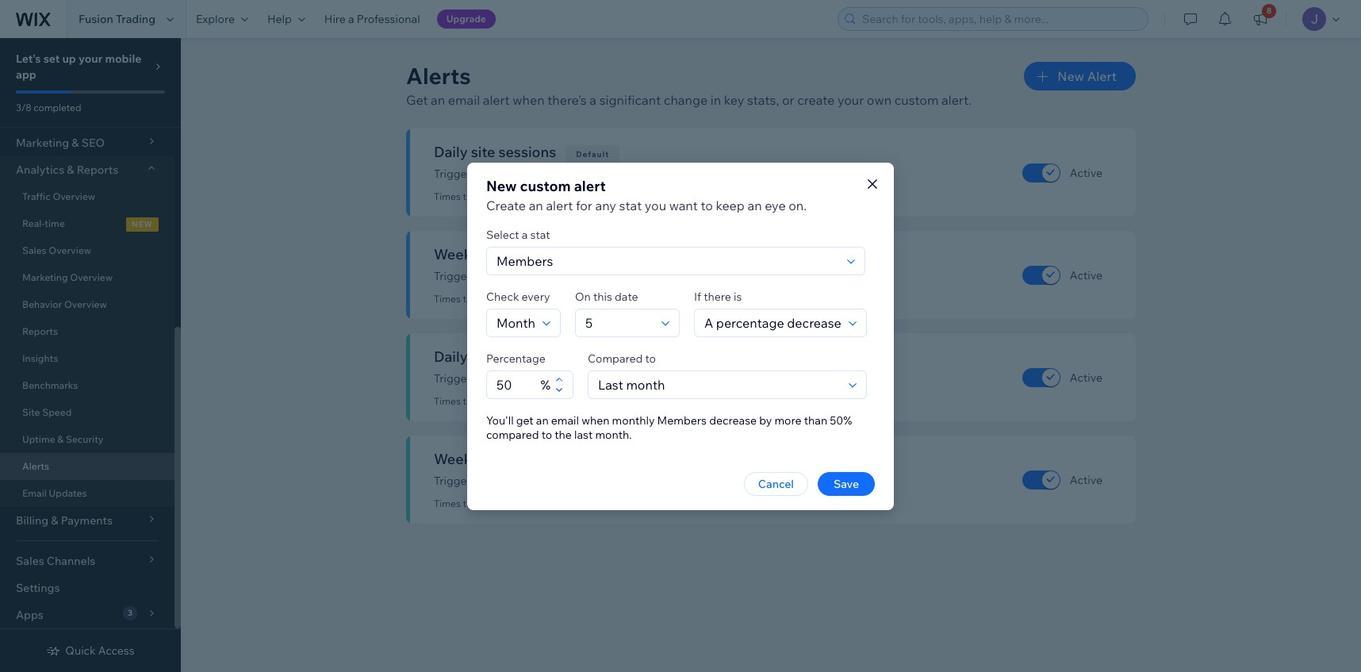 Task type: locate. For each thing, give the bounding box(es) containing it.
alert.
[[942, 92, 972, 108]]

never up get
[[509, 395, 534, 407]]

sales up the percentage text field
[[505, 348, 539, 366]]

alerts inside alerts link
[[22, 460, 49, 472]]

4 times triggered: never triggered from the top
[[434, 498, 578, 509]]

sessions up trigger: significant change in weekly site sessions.
[[515, 245, 572, 263]]

by
[[760, 413, 772, 427]]

0 vertical spatial your
[[79, 52, 103, 66]]

your left own
[[838, 92, 864, 108]]

change down the
[[533, 474, 571, 488]]

change for daily site sessions
[[533, 167, 571, 181]]

triggered down 'trigger: significant change in daily site sessions.' on the left of page
[[536, 190, 578, 202]]

& for uptime
[[57, 433, 64, 445]]

active for daily site sessions
[[1070, 165, 1103, 180]]

when right the
[[582, 413, 610, 427]]

email right get
[[551, 413, 579, 427]]

triggered: up check every field on the left
[[463, 293, 507, 305]]

2 daily from the top
[[434, 348, 468, 366]]

triggered down trigger: significant change in weekly site sessions.
[[536, 293, 578, 305]]

3 times triggered: never triggered from the top
[[434, 395, 578, 407]]

overview inside traffic overview 'link'
[[53, 190, 95, 202]]

overview down sales overview link
[[70, 271, 113, 283]]

analytics
[[16, 163, 64, 177]]

let's set up your mobile app
[[16, 52, 142, 82]]

2 weekly from the top
[[434, 450, 484, 468]]

new for custom
[[486, 177, 517, 195]]

4 never from the top
[[509, 498, 534, 509]]

significant up check
[[477, 269, 530, 283]]

app
[[16, 67, 36, 82]]

benchmarks link
[[0, 372, 175, 399]]

get
[[406, 92, 428, 108]]

3 triggered from the top
[[536, 395, 578, 407]]

change down percentage
[[533, 371, 571, 386]]

a right hire
[[348, 12, 354, 26]]

1 vertical spatial sessions
[[515, 245, 572, 263]]

to
[[701, 197, 713, 213], [646, 351, 656, 365], [542, 427, 552, 442]]

0 vertical spatial weekly
[[434, 245, 484, 263]]

Select a stat field
[[492, 247, 843, 274]]

new
[[132, 219, 153, 229]]

default up the trigger: significant change in daily total sales.
[[559, 354, 593, 364]]

new inside new custom alert create an alert for any stat you want to keep an eye on.
[[486, 177, 517, 195]]

overview for marketing overview
[[70, 271, 113, 283]]

sales overview link
[[0, 237, 175, 264]]

4 trigger: from the top
[[434, 474, 474, 488]]

mobile
[[105, 52, 142, 66]]

change down daily site sessions
[[533, 167, 571, 181]]

select
[[486, 227, 520, 242]]

0 vertical spatial reports
[[77, 163, 118, 177]]

1 daily from the top
[[586, 167, 610, 181]]

analytics & reports button
[[0, 156, 175, 183]]

1 vertical spatial new
[[486, 177, 517, 195]]

overview for behavior overview
[[64, 298, 107, 310]]

an right 'create'
[[529, 197, 543, 213]]

0 horizontal spatial new
[[486, 177, 517, 195]]

0 vertical spatial to
[[701, 197, 713, 213]]

1 vertical spatial your
[[838, 92, 864, 108]]

triggered for weekly site sessions
[[536, 293, 578, 305]]

email for you'll
[[551, 413, 579, 427]]

daily for daily total sales
[[434, 348, 468, 366]]

a inside hire a professional link
[[348, 12, 354, 26]]

1 vertical spatial email
[[551, 413, 579, 427]]

sales for daily
[[505, 348, 539, 366]]

weekly for weekly site sessions
[[434, 245, 484, 263]]

2 horizontal spatial to
[[701, 197, 713, 213]]

default up the on this date
[[592, 252, 625, 262]]

alerts get an email alert when there's a significant change in key stats, or create your own custom alert.
[[406, 62, 972, 108]]

sessions up 'trigger: significant change in daily site sessions.' on the left of page
[[499, 143, 557, 161]]

to right compared
[[646, 351, 656, 365]]

2 active from the top
[[1070, 268, 1103, 282]]

in for daily site sessions
[[574, 167, 583, 181]]

0 vertical spatial alert
[[483, 92, 510, 108]]

1 horizontal spatial custom
[[895, 92, 939, 108]]

0 horizontal spatial custom
[[520, 177, 571, 195]]

times triggered: never triggered
[[434, 190, 578, 202], [434, 293, 578, 305], [434, 395, 578, 407], [434, 498, 578, 509]]

2 never from the top
[[509, 293, 534, 305]]

1 horizontal spatial stat
[[619, 197, 642, 213]]

0 vertical spatial email
[[448, 92, 480, 108]]

than
[[804, 413, 828, 427]]

0 horizontal spatial when
[[513, 92, 545, 108]]

sales. down compared to on the left of the page
[[639, 371, 667, 386]]

3 never from the top
[[509, 395, 534, 407]]

alert left for
[[546, 197, 573, 213]]

an
[[431, 92, 445, 108], [529, 197, 543, 213], [748, 197, 762, 213], [536, 413, 549, 427]]

1 horizontal spatial new
[[1058, 68, 1085, 84]]

custom up 'create'
[[520, 177, 571, 195]]

total down compared to on the left of the page
[[613, 371, 636, 386]]

1 times from the top
[[434, 190, 461, 202]]

times for daily site sessions
[[434, 190, 461, 202]]

1 horizontal spatial when
[[582, 413, 610, 427]]

time
[[45, 217, 65, 229]]

1 vertical spatial when
[[582, 413, 610, 427]]

On this date field
[[581, 309, 657, 336]]

on
[[575, 289, 591, 304]]

alert
[[483, 92, 510, 108], [574, 177, 606, 195], [546, 197, 573, 213]]

0 horizontal spatial alerts
[[22, 460, 49, 472]]

in right %
[[574, 371, 583, 386]]

0 vertical spatial sessions.
[[634, 167, 681, 181]]

& right the uptime
[[57, 433, 64, 445]]

weekly inside weekly total sales trigger: significant change in weekly total sales.
[[434, 450, 484, 468]]

1 horizontal spatial alerts
[[406, 62, 471, 90]]

overview down analytics & reports
[[53, 190, 95, 202]]

1 weekly from the top
[[434, 245, 484, 263]]

sales.
[[639, 371, 667, 386], [650, 474, 679, 488]]

never for daily site sessions
[[509, 190, 534, 202]]

1 vertical spatial default
[[592, 252, 625, 262]]

create
[[486, 197, 526, 213]]

0 vertical spatial a
[[348, 12, 354, 26]]

default up 'trigger: significant change in daily site sessions.' on the left of page
[[576, 149, 610, 160]]

1 vertical spatial sales.
[[650, 474, 679, 488]]

1 vertical spatial weekly
[[434, 450, 484, 468]]

behavior overview
[[22, 298, 107, 310]]

triggered: up select
[[463, 190, 507, 202]]

significant right there's
[[600, 92, 661, 108]]

times triggered: never triggered down weekly total sales trigger: significant change in weekly total sales.
[[434, 498, 578, 509]]

trigger: for daily total sales
[[434, 371, 474, 386]]

overview up 'marketing overview'
[[49, 244, 91, 256]]

0 horizontal spatial reports
[[22, 325, 58, 337]]

1 trigger: from the top
[[434, 167, 474, 181]]

never up select a stat
[[509, 190, 534, 202]]

1 vertical spatial weekly
[[586, 474, 622, 488]]

change for daily total sales
[[533, 371, 571, 386]]

1 horizontal spatial a
[[522, 227, 528, 242]]

every
[[522, 289, 550, 304]]

sales down compared
[[521, 450, 555, 468]]

3 triggered: from the top
[[463, 395, 507, 407]]

a right select
[[522, 227, 528, 242]]

weekly up this
[[586, 269, 622, 283]]

in inside weekly total sales trigger: significant change in weekly total sales.
[[574, 474, 583, 488]]

alerts for alerts
[[22, 460, 49, 472]]

& inside dropdown button
[[67, 163, 74, 177]]

help
[[267, 12, 292, 26]]

alerts up email
[[22, 460, 49, 472]]

your right up on the top left of the page
[[79, 52, 103, 66]]

sales
[[505, 348, 539, 366], [521, 450, 555, 468]]

1 vertical spatial daily
[[434, 348, 468, 366]]

1 vertical spatial reports
[[22, 325, 58, 337]]

sales. down you'll get an email when monthly members decrease by more than 50% compared to the last month.
[[650, 474, 679, 488]]

to right want
[[701, 197, 713, 213]]

2 times from the top
[[434, 293, 461, 305]]

completed
[[34, 102, 81, 113]]

0 horizontal spatial email
[[448, 92, 480, 108]]

triggered down weekly total sales trigger: significant change in weekly total sales.
[[536, 498, 578, 509]]

1 times triggered: never triggered from the top
[[434, 190, 578, 202]]

active for daily total sales
[[1070, 370, 1103, 385]]

1 vertical spatial to
[[646, 351, 656, 365]]

8 button
[[1244, 0, 1279, 38]]

alerts inside alerts get an email alert when there's a significant change in key stats, or create your own custom alert.
[[406, 62, 471, 90]]

email inside alerts get an email alert when there's a significant change in key stats, or create your own custom alert.
[[448, 92, 480, 108]]

new alert button
[[1025, 62, 1136, 90]]

1 horizontal spatial &
[[67, 163, 74, 177]]

daily
[[586, 167, 610, 181], [586, 371, 610, 386]]

never up check every field on the left
[[509, 293, 534, 305]]

1 never from the top
[[509, 190, 534, 202]]

0 vertical spatial custom
[[895, 92, 939, 108]]

in inside alerts get an email alert when there's a significant change in key stats, or create your own custom alert.
[[711, 92, 722, 108]]

in up for
[[574, 167, 583, 181]]

triggered
[[536, 190, 578, 202], [536, 293, 578, 305], [536, 395, 578, 407], [536, 498, 578, 509]]

0 vertical spatial daily
[[586, 167, 610, 181]]

when
[[513, 92, 545, 108], [582, 413, 610, 427]]

never for weekly site sessions
[[509, 293, 534, 305]]

0 vertical spatial sessions
[[499, 143, 557, 161]]

0 vertical spatial when
[[513, 92, 545, 108]]

1 vertical spatial daily
[[586, 371, 610, 386]]

1 vertical spatial alert
[[574, 177, 606, 195]]

0 vertical spatial default
[[576, 149, 610, 160]]

overview inside marketing overview 'link'
[[70, 271, 113, 283]]

trigger: for weekly site sessions
[[434, 269, 474, 283]]

daily for sales
[[586, 371, 610, 386]]

2 vertical spatial a
[[522, 227, 528, 242]]

real-time
[[22, 217, 65, 229]]

overview inside behavior overview "link"
[[64, 298, 107, 310]]

triggered: up you'll
[[463, 395, 507, 407]]

&
[[67, 163, 74, 177], [57, 433, 64, 445]]

alert up for
[[574, 177, 606, 195]]

get
[[516, 413, 534, 427]]

site
[[471, 143, 496, 161], [613, 167, 631, 181], [487, 245, 511, 263], [624, 269, 643, 283]]

3 active from the top
[[1070, 370, 1103, 385]]

1 vertical spatial alerts
[[22, 460, 49, 472]]

an right get
[[536, 413, 549, 427]]

in down last
[[574, 474, 583, 488]]

an right 'get'
[[431, 92, 445, 108]]

in left the key
[[711, 92, 722, 108]]

stat
[[619, 197, 642, 213], [531, 227, 550, 242]]

overview down marketing overview 'link'
[[64, 298, 107, 310]]

1 vertical spatial sessions.
[[645, 269, 692, 283]]

when left there's
[[513, 92, 545, 108]]

3/8
[[16, 102, 31, 113]]

triggered:
[[463, 190, 507, 202], [463, 293, 507, 305], [463, 395, 507, 407], [463, 498, 507, 509]]

1 horizontal spatial reports
[[77, 163, 118, 177]]

on this date
[[575, 289, 638, 304]]

0 horizontal spatial stat
[[531, 227, 550, 242]]

weekly site sessions
[[434, 245, 572, 263]]

0 vertical spatial &
[[67, 163, 74, 177]]

1 triggered from the top
[[536, 190, 578, 202]]

stat right any
[[619, 197, 642, 213]]

trigger: inside weekly total sales trigger: significant change in weekly total sales.
[[434, 474, 474, 488]]

times triggered: never triggered up you'll
[[434, 395, 578, 407]]

2 trigger: from the top
[[434, 269, 474, 283]]

1 daily from the top
[[434, 143, 468, 161]]

email inside you'll get an email when monthly members decrease by more than 50% compared to the last month.
[[551, 413, 579, 427]]

reports up traffic overview 'link'
[[77, 163, 118, 177]]

reports inside reports link
[[22, 325, 58, 337]]

never down weekly total sales trigger: significant change in weekly total sales.
[[509, 498, 534, 509]]

0 horizontal spatial alert
[[483, 92, 510, 108]]

0 horizontal spatial a
[[348, 12, 354, 26]]

trigger: for daily site sessions
[[434, 167, 474, 181]]

to inside you'll get an email when monthly members decrease by more than 50% compared to the last month.
[[542, 427, 552, 442]]

active for weekly site sessions
[[1070, 268, 1103, 282]]

2 times triggered: never triggered from the top
[[434, 293, 578, 305]]

site up any
[[613, 167, 631, 181]]

when inside you'll get an email when monthly members decrease by more than 50% compared to the last month.
[[582, 413, 610, 427]]

reports up insights
[[22, 325, 58, 337]]

alerts up 'get'
[[406, 62, 471, 90]]

eye
[[765, 197, 786, 213]]

triggered: for weekly site sessions
[[463, 293, 507, 305]]

in for daily total sales
[[574, 371, 583, 386]]

reports inside analytics & reports dropdown button
[[77, 163, 118, 177]]

in for weekly site sessions
[[574, 269, 583, 283]]

daily
[[434, 143, 468, 161], [434, 348, 468, 366]]

new up 'create'
[[486, 177, 517, 195]]

1 vertical spatial stat
[[531, 227, 550, 242]]

significant down compared
[[477, 474, 530, 488]]

site up 'create'
[[471, 143, 496, 161]]

site down select
[[487, 245, 511, 263]]

1 horizontal spatial email
[[551, 413, 579, 427]]

total
[[471, 348, 502, 366], [613, 371, 636, 386], [487, 450, 518, 468], [624, 474, 648, 488]]

daily down compared
[[586, 371, 610, 386]]

sessions for daily site sessions
[[499, 143, 557, 161]]

times triggered: never triggered up check every field on the left
[[434, 293, 578, 305]]

to inside new custom alert create an alert for any stat you want to keep an eye on.
[[701, 197, 713, 213]]

2 triggered: from the top
[[463, 293, 507, 305]]

you
[[645, 197, 667, 213]]

times for daily total sales
[[434, 395, 461, 407]]

3 trigger: from the top
[[434, 371, 474, 386]]

sales inside weekly total sales trigger: significant change in weekly total sales.
[[521, 450, 555, 468]]

2 weekly from the top
[[586, 474, 622, 488]]

overview inside sales overview link
[[49, 244, 91, 256]]

0 vertical spatial sales
[[505, 348, 539, 366]]

1 active from the top
[[1070, 165, 1103, 180]]

0 vertical spatial stat
[[619, 197, 642, 213]]

email
[[22, 487, 47, 499]]

change up every
[[533, 269, 571, 283]]

change for weekly site sessions
[[533, 269, 571, 283]]

weekly
[[434, 245, 484, 263], [434, 450, 484, 468]]

2 vertical spatial default
[[559, 354, 593, 364]]

1 vertical spatial custom
[[520, 177, 571, 195]]

there
[[704, 289, 732, 304]]

0 vertical spatial sales.
[[639, 371, 667, 386]]

new left alert
[[1058, 68, 1085, 84]]

2 vertical spatial alert
[[546, 197, 573, 213]]

0 horizontal spatial your
[[79, 52, 103, 66]]

a right there's
[[590, 92, 597, 108]]

0 vertical spatial new
[[1058, 68, 1085, 84]]

3 times from the top
[[434, 395, 461, 407]]

1 vertical spatial &
[[57, 433, 64, 445]]

0 vertical spatial weekly
[[586, 269, 622, 283]]

significant down daily site sessions
[[477, 167, 530, 181]]

change inside weekly total sales trigger: significant change in weekly total sales.
[[533, 474, 571, 488]]

& up traffic overview
[[67, 163, 74, 177]]

daily up any
[[586, 167, 610, 181]]

1 vertical spatial a
[[590, 92, 597, 108]]

triggered: down compared
[[463, 498, 507, 509]]

never for daily total sales
[[509, 395, 534, 407]]

1 horizontal spatial to
[[646, 351, 656, 365]]

new inside button
[[1058, 68, 1085, 84]]

site speed
[[22, 406, 72, 418]]

0 vertical spatial alerts
[[406, 62, 471, 90]]

custom right own
[[895, 92, 939, 108]]

sessions
[[499, 143, 557, 161], [515, 245, 572, 263]]

compared
[[486, 427, 539, 442]]

to left the
[[542, 427, 552, 442]]

alert up daily site sessions
[[483, 92, 510, 108]]

trigger:
[[434, 167, 474, 181], [434, 269, 474, 283], [434, 371, 474, 386], [434, 474, 474, 488]]

1 triggered: from the top
[[463, 190, 507, 202]]

in up on
[[574, 269, 583, 283]]

0 horizontal spatial &
[[57, 433, 64, 445]]

triggered down %
[[536, 395, 578, 407]]

2 horizontal spatial alert
[[574, 177, 606, 195]]

trigger: significant change in daily total sales.
[[434, 371, 667, 386]]

a for stat
[[522, 227, 528, 242]]

1 horizontal spatial your
[[838, 92, 864, 108]]

members
[[658, 413, 707, 427]]

email right 'get'
[[448, 92, 480, 108]]

weekly down the month.
[[586, 474, 622, 488]]

0 vertical spatial daily
[[434, 143, 468, 161]]

significant down percentage
[[477, 371, 530, 386]]

times
[[434, 190, 461, 202], [434, 293, 461, 305], [434, 395, 461, 407], [434, 498, 461, 509]]

2 daily from the top
[[586, 371, 610, 386]]

2 triggered from the top
[[536, 293, 578, 305]]

daily for daily site sessions
[[434, 143, 468, 161]]

never
[[509, 190, 534, 202], [509, 293, 534, 305], [509, 395, 534, 407], [509, 498, 534, 509]]

stat right select
[[531, 227, 550, 242]]

2 vertical spatial to
[[542, 427, 552, 442]]

0 horizontal spatial to
[[542, 427, 552, 442]]

Search for tools, apps, help & more... field
[[858, 8, 1144, 30]]

sales. inside weekly total sales trigger: significant change in weekly total sales.
[[650, 474, 679, 488]]

1 vertical spatial sales
[[521, 450, 555, 468]]

percentage
[[486, 351, 546, 365]]

reports
[[77, 163, 118, 177], [22, 325, 58, 337]]

times triggered: never triggered up select
[[434, 190, 578, 202]]

updates
[[49, 487, 87, 499]]

2 horizontal spatial a
[[590, 92, 597, 108]]

change left the key
[[664, 92, 708, 108]]

times triggered: never triggered for weekly site sessions
[[434, 293, 578, 305]]



Task type: describe. For each thing, give the bounding box(es) containing it.
triggered: for daily site sessions
[[463, 190, 507, 202]]

access
[[98, 644, 135, 658]]

stats,
[[747, 92, 780, 108]]

times triggered: never triggered for daily total sales
[[434, 395, 578, 407]]

site
[[22, 406, 40, 418]]

you'll
[[486, 413, 514, 427]]

trading
[[116, 12, 156, 26]]

an inside alerts get an email alert when there's a significant change in key stats, or create your own custom alert.
[[431, 92, 445, 108]]

on.
[[789, 197, 807, 213]]

stat inside new custom alert create an alert for any stat you want to keep an eye on.
[[619, 197, 642, 213]]

analytics & reports
[[16, 163, 118, 177]]

total down the month.
[[624, 474, 648, 488]]

quick access
[[65, 644, 135, 658]]

marketing overview
[[22, 271, 113, 283]]

save button
[[818, 472, 875, 496]]

quick
[[65, 644, 96, 658]]

weekly inside weekly total sales trigger: significant change in weekly total sales.
[[586, 474, 622, 488]]

sessions for weekly site sessions
[[515, 245, 572, 263]]

If there is field
[[700, 309, 844, 336]]

trigger: significant change in weekly site sessions.
[[434, 269, 692, 283]]

overview for sales overview
[[49, 244, 91, 256]]

weekly for weekly total sales trigger: significant change in weekly total sales.
[[434, 450, 484, 468]]

new alert
[[1058, 68, 1117, 84]]

compared
[[588, 351, 643, 365]]

Check every field
[[492, 309, 538, 336]]

fusion trading
[[79, 12, 156, 26]]

marketing overview link
[[0, 264, 175, 291]]

your inside let's set up your mobile app
[[79, 52, 103, 66]]

trigger: significant change in daily site sessions.
[[434, 167, 681, 181]]

custom inside alerts get an email alert when there's a significant change in key stats, or create your own custom alert.
[[895, 92, 939, 108]]

an left eye
[[748, 197, 762, 213]]

any
[[596, 197, 617, 213]]

when inside alerts get an email alert when there's a significant change in key stats, or create your own custom alert.
[[513, 92, 545, 108]]

behavior overview link
[[0, 291, 175, 318]]

new for alert
[[1058, 68, 1085, 84]]

overview for traffic overview
[[53, 190, 95, 202]]

4 triggered from the top
[[536, 498, 578, 509]]

want
[[670, 197, 698, 213]]

real-
[[22, 217, 45, 229]]

1 horizontal spatial alert
[[546, 197, 573, 213]]

%
[[541, 377, 551, 392]]

reports link
[[0, 318, 175, 345]]

check
[[486, 289, 519, 304]]

check every
[[486, 289, 550, 304]]

default for daily site sessions
[[576, 149, 610, 160]]

security
[[66, 433, 104, 445]]

sessions. for weekly site sessions
[[645, 269, 692, 283]]

significant for daily site sessions
[[477, 167, 530, 181]]

there's
[[548, 92, 587, 108]]

key
[[724, 92, 745, 108]]

daily for sessions
[[586, 167, 610, 181]]

triggered: for daily total sales
[[463, 395, 507, 407]]

alert inside alerts get an email alert when there's a significant change in key stats, or create your own custom alert.
[[483, 92, 510, 108]]

traffic overview
[[22, 190, 95, 202]]

sales
[[22, 244, 47, 256]]

keep
[[716, 197, 745, 213]]

settings link
[[0, 575, 175, 602]]

benchmarks
[[22, 379, 78, 391]]

quick access button
[[46, 644, 135, 658]]

up
[[62, 52, 76, 66]]

settings
[[16, 581, 60, 595]]

uptime & security
[[22, 433, 104, 445]]

significant for weekly site sessions
[[477, 269, 530, 283]]

sidebar element
[[0, 0, 181, 672]]

& for analytics
[[67, 163, 74, 177]]

your inside alerts get an email alert when there's a significant change in key stats, or create your own custom alert.
[[838, 92, 864, 108]]

uptime & security link
[[0, 426, 175, 453]]

total down compared
[[487, 450, 518, 468]]

insights
[[22, 352, 58, 364]]

select a stat
[[486, 227, 550, 242]]

decrease
[[710, 413, 757, 427]]

site up date
[[624, 269, 643, 283]]

or
[[782, 92, 795, 108]]

sessions. for daily site sessions
[[634, 167, 681, 181]]

Percentage text field
[[492, 371, 541, 398]]

traffic
[[22, 190, 51, 202]]

upgrade
[[447, 13, 486, 25]]

a for professional
[[348, 12, 354, 26]]

4 triggered: from the top
[[463, 498, 507, 509]]

if there is
[[694, 289, 742, 304]]

hire a professional link
[[315, 0, 430, 38]]

triggered for daily total sales
[[536, 395, 578, 407]]

save
[[834, 477, 860, 491]]

this
[[594, 289, 613, 304]]

alert
[[1088, 68, 1117, 84]]

4 times from the top
[[434, 498, 461, 509]]

is
[[734, 289, 742, 304]]

compared to
[[588, 351, 656, 365]]

alerts link
[[0, 453, 175, 480]]

8
[[1267, 6, 1272, 16]]

significant for daily total sales
[[477, 371, 530, 386]]

alerts for alerts get an email alert when there's a significant change in key stats, or create your own custom alert.
[[406, 62, 471, 90]]

cancel
[[759, 477, 794, 491]]

times triggered: never triggered for daily site sessions
[[434, 190, 578, 202]]

own
[[867, 92, 892, 108]]

uptime
[[22, 433, 55, 445]]

help button
[[258, 0, 315, 38]]

let's
[[16, 52, 41, 66]]

email for alerts
[[448, 92, 480, 108]]

professional
[[357, 12, 420, 26]]

an inside you'll get an email when monthly members decrease by more than 50% compared to the last month.
[[536, 413, 549, 427]]

significant inside weekly total sales trigger: significant change in weekly total sales.
[[477, 474, 530, 488]]

total up the percentage text field
[[471, 348, 502, 366]]

traffic overview link
[[0, 183, 175, 210]]

1 weekly from the top
[[586, 269, 622, 283]]

Compared to field
[[594, 371, 844, 398]]

month.
[[596, 427, 632, 442]]

behavior
[[22, 298, 62, 310]]

4 active from the top
[[1070, 473, 1103, 487]]

fusion
[[79, 12, 113, 26]]

change inside alerts get an email alert when there's a significant change in key stats, or create your own custom alert.
[[664, 92, 708, 108]]

daily site sessions
[[434, 143, 557, 161]]

if
[[694, 289, 702, 304]]

speed
[[42, 406, 72, 418]]

sales overview
[[22, 244, 91, 256]]

email updates
[[22, 487, 87, 499]]

default for daily total sales
[[559, 354, 593, 364]]

times for weekly site sessions
[[434, 293, 461, 305]]

more
[[775, 413, 802, 427]]

sales for weekly
[[521, 450, 555, 468]]

insights link
[[0, 345, 175, 372]]

significant inside alerts get an email alert when there's a significant change in key stats, or create your own custom alert.
[[600, 92, 661, 108]]

explore
[[196, 12, 235, 26]]

last
[[575, 427, 593, 442]]

3/8 completed
[[16, 102, 81, 113]]

date
[[615, 289, 638, 304]]

triggered for daily site sessions
[[536, 190, 578, 202]]

default for weekly site sessions
[[592, 252, 625, 262]]

custom inside new custom alert create an alert for any stat you want to keep an eye on.
[[520, 177, 571, 195]]

upgrade button
[[437, 10, 496, 29]]

a inside alerts get an email alert when there's a significant change in key stats, or create your own custom alert.
[[590, 92, 597, 108]]



Task type: vqa. For each thing, say whether or not it's contained in the screenshot.
the Analytics & Reports
yes



